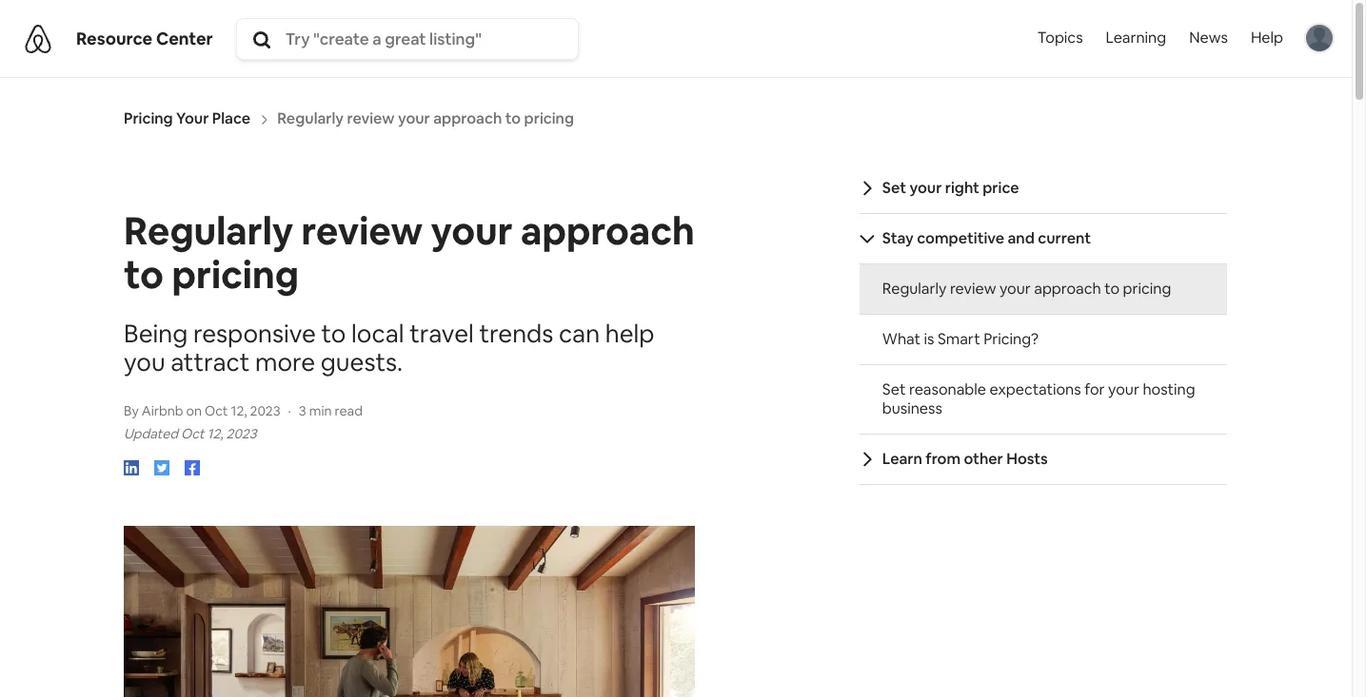 Task type: describe. For each thing, give the bounding box(es) containing it.
trends
[[479, 318, 553, 351]]

linkedin image
[[124, 461, 139, 476]]

Search text field
[[285, 28, 574, 49]]

hosts
[[1007, 450, 1048, 470]]

airbnb
[[142, 403, 183, 420]]

twitter image
[[154, 461, 169, 476]]

your inside set reasonable expectations for your hosting business
[[1109, 380, 1140, 400]]

learn
[[883, 450, 923, 470]]

smart
[[938, 330, 981, 350]]

what
[[883, 330, 921, 350]]

facebook image
[[185, 461, 200, 476]]

pricing your place
[[124, 109, 251, 129]]

more
[[255, 347, 315, 379]]

0 vertical spatial 2023
[[250, 403, 280, 420]]

help link
[[1239, 0, 1295, 76]]

regularly inside regularly review your approach to pricing
[[124, 207, 293, 256]]

news
[[1189, 28, 1228, 48]]

stay competitive and current
[[883, 229, 1091, 249]]

can
[[559, 318, 600, 351]]

expectations
[[990, 380, 1082, 400]]

your inside regularly review your approach to pricing
[[431, 207, 513, 256]]

topics
[[1037, 28, 1083, 48]]

help
[[1251, 28, 1283, 48]]

what is smart pricing?
[[883, 330, 1039, 350]]

help
[[605, 318, 654, 351]]

set your right price button
[[860, 164, 1228, 215]]

hosting
[[1143, 380, 1196, 400]]

guests.
[[321, 347, 403, 379]]

and
[[1008, 229, 1035, 249]]

what is smart pricing? link
[[883, 330, 1039, 350]]

approach inside regularly review your approach to pricing
[[521, 207, 695, 256]]

attract
[[171, 347, 250, 379]]

on
[[186, 403, 202, 420]]

1 vertical spatial 2023
[[226, 426, 257, 443]]

stay
[[883, 229, 914, 249]]

stay competitive and current button
[[860, 215, 1228, 265]]

other
[[964, 450, 1004, 470]]

set reasonable expectations for your hosting business
[[883, 380, 1196, 419]]

1 vertical spatial 12,
[[207, 426, 223, 443]]



Task type: locate. For each thing, give the bounding box(es) containing it.
being responsive to local travel trends can help you attract more guests.
[[124, 318, 654, 379]]

luigi's account image
[[1306, 25, 1333, 52]]

0 horizontal spatial oct
[[181, 426, 204, 443]]

set reasonable expectations for your hosting business link
[[883, 380, 1205, 419]]

0 vertical spatial approach
[[521, 207, 695, 256]]

competitive
[[917, 229, 1005, 249]]

to left local
[[321, 318, 346, 351]]

2 set from the top
[[883, 380, 906, 400]]

1 horizontal spatial to
[[321, 318, 346, 351]]

your
[[176, 109, 209, 129]]

1 horizontal spatial regularly
[[883, 279, 947, 299]]

your
[[910, 178, 942, 198], [431, 207, 513, 256], [1000, 279, 1031, 299], [1109, 380, 1140, 400]]

0 vertical spatial regularly
[[124, 207, 293, 256]]

business
[[883, 399, 943, 419]]

to up being on the left
[[124, 251, 164, 300]]

oct right 'on'
[[205, 403, 228, 420]]

1 vertical spatial review
[[950, 279, 997, 299]]

responsive
[[193, 318, 316, 351]]

reasonable
[[910, 380, 987, 400]]

pricing?
[[984, 330, 1039, 350]]

to
[[124, 251, 164, 300], [1105, 279, 1120, 299], [321, 318, 346, 351]]

travel
[[410, 318, 474, 351]]

pricing
[[124, 109, 173, 129]]

updated
[[124, 426, 178, 443]]

set up stay
[[883, 178, 907, 198]]

regularly review your approach to pricing up local
[[124, 207, 695, 300]]

set
[[883, 178, 907, 198], [883, 380, 906, 400]]

regularly review your approach to pricing down the and
[[883, 279, 1172, 299]]

learning
[[1106, 28, 1166, 48]]

resource
[[76, 27, 153, 49]]

center
[[156, 27, 213, 49]]

current
[[1038, 229, 1091, 249]]

1 vertical spatial set
[[883, 380, 906, 400]]

0 vertical spatial oct
[[205, 403, 228, 420]]

is
[[924, 330, 935, 350]]

review
[[301, 207, 423, 256], [950, 279, 997, 299]]

set inside set reasonable expectations for your hosting business
[[883, 380, 906, 400]]

0 vertical spatial set
[[883, 178, 907, 198]]

to down stay competitive and current button
[[1105, 279, 1120, 299]]

local
[[351, 318, 404, 351]]

set for set your right price
[[883, 178, 907, 198]]

pricing your place link
[[124, 109, 251, 129]]

0 vertical spatial 12,
[[231, 403, 247, 420]]

read
[[335, 403, 363, 420]]

1 vertical spatial regularly
[[883, 279, 947, 299]]

learning button
[[1094, 0, 1178, 76]]

1 horizontal spatial review
[[950, 279, 997, 299]]

resource center
[[76, 27, 213, 49]]

0 vertical spatial review
[[301, 207, 423, 256]]

regularly
[[124, 207, 293, 256], [883, 279, 947, 299]]

right
[[946, 178, 980, 198]]

2023
[[250, 403, 280, 420], [226, 426, 257, 443]]

1 horizontal spatial pricing
[[1123, 279, 1172, 299]]

set your right price
[[883, 178, 1020, 198]]

0 horizontal spatial review
[[301, 207, 423, 256]]

0 horizontal spatial regularly review your approach to pricing
[[124, 207, 695, 300]]

1 horizontal spatial 12,
[[231, 403, 247, 420]]

approach
[[521, 207, 695, 256], [1035, 279, 1102, 299]]

0 horizontal spatial to
[[124, 251, 164, 300]]

pricing
[[172, 251, 299, 300], [1123, 279, 1172, 299]]

for
[[1085, 380, 1105, 400]]

by
[[124, 403, 139, 420]]

1 horizontal spatial oct
[[205, 403, 228, 420]]

learn from other hosts
[[883, 450, 1048, 470]]

1 set from the top
[[883, 178, 907, 198]]

regularly review your approach to pricing
[[124, 207, 695, 300], [883, 279, 1172, 299]]

2 horizontal spatial to
[[1105, 279, 1120, 299]]

learn from other hosts button
[[860, 435, 1228, 486]]

0 horizontal spatial regularly
[[124, 207, 293, 256]]

12,
[[231, 403, 247, 420], [207, 426, 223, 443]]

resource center link
[[76, 27, 213, 49]]

1 horizontal spatial regularly review your approach to pricing
[[883, 279, 1172, 299]]

oct
[[205, 403, 228, 420], [181, 426, 204, 443]]

3
[[299, 403, 306, 420]]

you
[[124, 347, 165, 379]]

set for set reasonable expectations for your hosting business
[[883, 380, 906, 400]]

0 horizontal spatial 12,
[[207, 426, 223, 443]]

1 horizontal spatial approach
[[1035, 279, 1102, 299]]

set down what
[[883, 380, 906, 400]]

·
[[288, 403, 291, 420]]

0 horizontal spatial pricing
[[172, 251, 299, 300]]

0 horizontal spatial approach
[[521, 207, 695, 256]]

from
[[926, 450, 961, 470]]

by airbnb on oct 12, 2023 · 3 min read updated oct 12, 2023
[[124, 403, 363, 443]]

place
[[212, 109, 251, 129]]

to inside the being responsive to local travel trends can help you attract more guests.
[[321, 318, 346, 351]]

oct down 'on'
[[181, 426, 204, 443]]

1 vertical spatial oct
[[181, 426, 204, 443]]

topics button
[[1034, 0, 1087, 80]]

price
[[983, 178, 1020, 198]]

set inside dropdown button
[[883, 178, 907, 198]]

a person holding a mug and a cell phone walks past a dining table toward a bright window as another person looks on. image
[[124, 527, 695, 698], [124, 527, 695, 698]]

your inside dropdown button
[[910, 178, 942, 198]]

min
[[309, 403, 332, 420]]

being
[[124, 318, 188, 351]]

1 vertical spatial approach
[[1035, 279, 1102, 299]]

news button
[[1178, 0, 1239, 76]]



Task type: vqa. For each thing, say whether or not it's contained in the screenshot.
mill in Mill Valley, California Mountain and valley views Jan 14 – 19 $169 night
no



